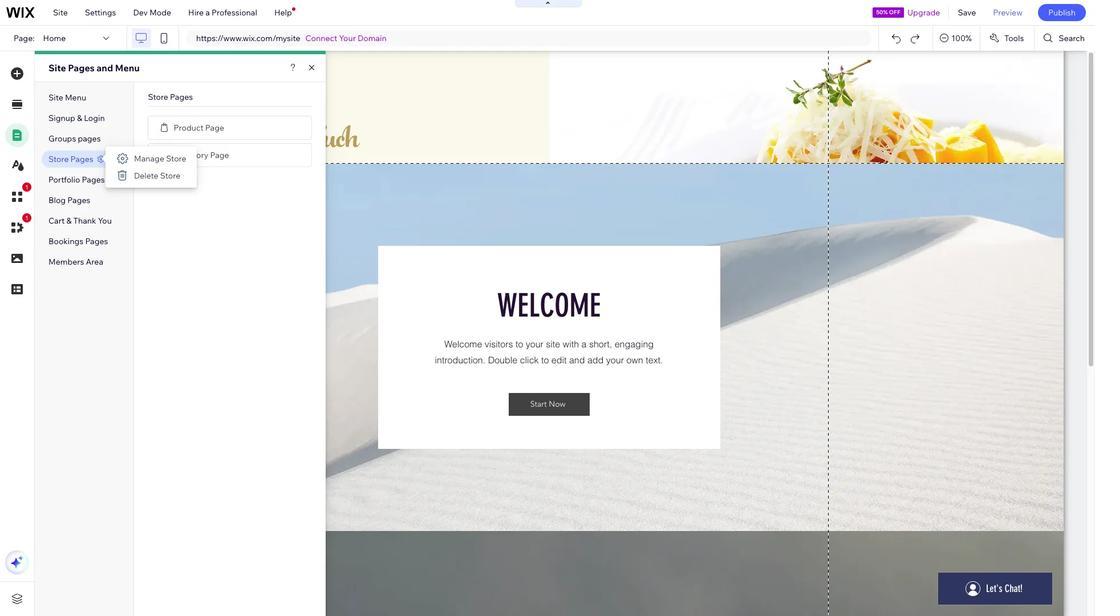 Task type: locate. For each thing, give the bounding box(es) containing it.
100%
[[952, 33, 972, 43]]

0 vertical spatial page
[[205, 122, 224, 133]]

1 vertical spatial store pages
[[48, 154, 93, 164]]

menu right and in the top left of the page
[[115, 62, 140, 74]]

1 horizontal spatial &
[[77, 113, 82, 123]]

save
[[958, 7, 976, 18]]

1 horizontal spatial store pages
[[148, 92, 193, 102]]

0 vertical spatial site
[[53, 7, 68, 18]]

home
[[43, 33, 66, 43]]

page
[[205, 122, 224, 133], [210, 150, 229, 160]]

cart & thank you
[[48, 216, 112, 226]]

help
[[274, 7, 292, 18]]

& right "cart"
[[66, 216, 72, 226]]

domain
[[358, 33, 387, 43]]

menu
[[115, 62, 140, 74], [65, 92, 86, 103]]

upgrade
[[908, 7, 941, 18]]

portfolio pages
[[48, 175, 105, 185]]

save button
[[950, 0, 985, 25]]

1 vertical spatial site
[[48, 62, 66, 74]]

blog
[[48, 195, 66, 205]]

pages right portfolio at the left of the page
[[82, 175, 105, 185]]

0 vertical spatial &
[[77, 113, 82, 123]]

you
[[98, 216, 112, 226]]

site for site
[[53, 7, 68, 18]]

site for site pages and menu
[[48, 62, 66, 74]]

1 vertical spatial &
[[66, 216, 72, 226]]

pages
[[68, 62, 95, 74], [170, 92, 193, 102], [71, 154, 93, 164], [82, 175, 105, 185], [67, 195, 90, 205], [85, 236, 108, 246]]

50%
[[876, 9, 888, 16]]

tools
[[1005, 33, 1024, 43]]

publish button
[[1038, 4, 1086, 21]]

bookings
[[48, 236, 83, 246]]

page right the product
[[205, 122, 224, 133]]

signup & login
[[48, 113, 105, 123]]

site up "home"
[[53, 7, 68, 18]]

dev mode
[[133, 7, 171, 18]]

settings
[[85, 7, 116, 18]]

store pages
[[148, 92, 193, 102], [48, 154, 93, 164]]

1 vertical spatial page
[[210, 150, 229, 160]]

page right 'category'
[[210, 150, 229, 160]]

0 vertical spatial store pages
[[148, 92, 193, 102]]

0 horizontal spatial menu
[[65, 92, 86, 103]]

store pages up the product
[[148, 92, 193, 102]]

&
[[77, 113, 82, 123], [66, 216, 72, 226]]

0 horizontal spatial &
[[66, 216, 72, 226]]

product
[[174, 122, 204, 133]]

0 vertical spatial menu
[[115, 62, 140, 74]]

category page
[[174, 150, 229, 160]]

site
[[53, 7, 68, 18], [48, 62, 66, 74], [48, 92, 63, 103]]

& left login on the top
[[77, 113, 82, 123]]

https://www.wix.com/mysite
[[196, 33, 300, 43]]

menu up signup & login
[[65, 92, 86, 103]]

your
[[339, 33, 356, 43]]

site down "home"
[[48, 62, 66, 74]]

store
[[148, 92, 168, 102], [166, 153, 186, 164], [48, 154, 69, 164], [160, 171, 180, 181]]

hire a professional
[[188, 7, 257, 18]]

site for site menu
[[48, 92, 63, 103]]

100% button
[[934, 26, 980, 51]]

& for cart
[[66, 216, 72, 226]]

login
[[84, 113, 105, 123]]

1 horizontal spatial menu
[[115, 62, 140, 74]]

page for category page
[[210, 150, 229, 160]]

professional
[[212, 7, 257, 18]]

store pages down groups pages
[[48, 154, 93, 164]]

2 vertical spatial site
[[48, 92, 63, 103]]

pages up "area"
[[85, 236, 108, 246]]

site up signup
[[48, 92, 63, 103]]

hire
[[188, 7, 204, 18]]

manage store
[[134, 153, 186, 164]]

cart
[[48, 216, 65, 226]]

a
[[206, 7, 210, 18]]



Task type: vqa. For each thing, say whether or not it's contained in the screenshot.
Groups
yes



Task type: describe. For each thing, give the bounding box(es) containing it.
search button
[[1035, 26, 1095, 51]]

& for signup
[[77, 113, 82, 123]]

portfolio
[[48, 175, 80, 185]]

bookings pages
[[48, 236, 108, 246]]

members area
[[48, 257, 103, 267]]

pages up the product
[[170, 92, 193, 102]]

preview button
[[985, 0, 1032, 25]]

connect
[[306, 33, 337, 43]]

pages up portfolio pages
[[71, 154, 93, 164]]

groups
[[48, 134, 76, 144]]

delete store
[[134, 171, 180, 181]]

product page
[[174, 122, 224, 133]]

dev
[[133, 7, 148, 18]]

publish
[[1049, 7, 1076, 18]]

0 horizontal spatial store pages
[[48, 154, 93, 164]]

members
[[48, 257, 84, 267]]

mode
[[150, 7, 171, 18]]

area
[[86, 257, 103, 267]]

and
[[97, 62, 113, 74]]

delete
[[134, 171, 158, 181]]

pages left and in the top left of the page
[[68, 62, 95, 74]]

category
[[174, 150, 208, 160]]

blog pages
[[48, 195, 90, 205]]

50% off
[[876, 9, 901, 16]]

page for product page
[[205, 122, 224, 133]]

pages up 'cart & thank you' on the left top of page
[[67, 195, 90, 205]]

thank
[[73, 216, 96, 226]]

site pages and menu
[[48, 62, 140, 74]]

pages
[[78, 134, 101, 144]]

1 vertical spatial menu
[[65, 92, 86, 103]]

manage
[[134, 153, 164, 164]]

signup
[[48, 113, 75, 123]]

tools button
[[981, 26, 1035, 51]]

groups pages
[[48, 134, 101, 144]]

https://www.wix.com/mysite connect your domain
[[196, 33, 387, 43]]

off
[[889, 9, 901, 16]]

site menu
[[48, 92, 86, 103]]

search
[[1059, 33, 1085, 43]]

preview
[[994, 7, 1023, 18]]



